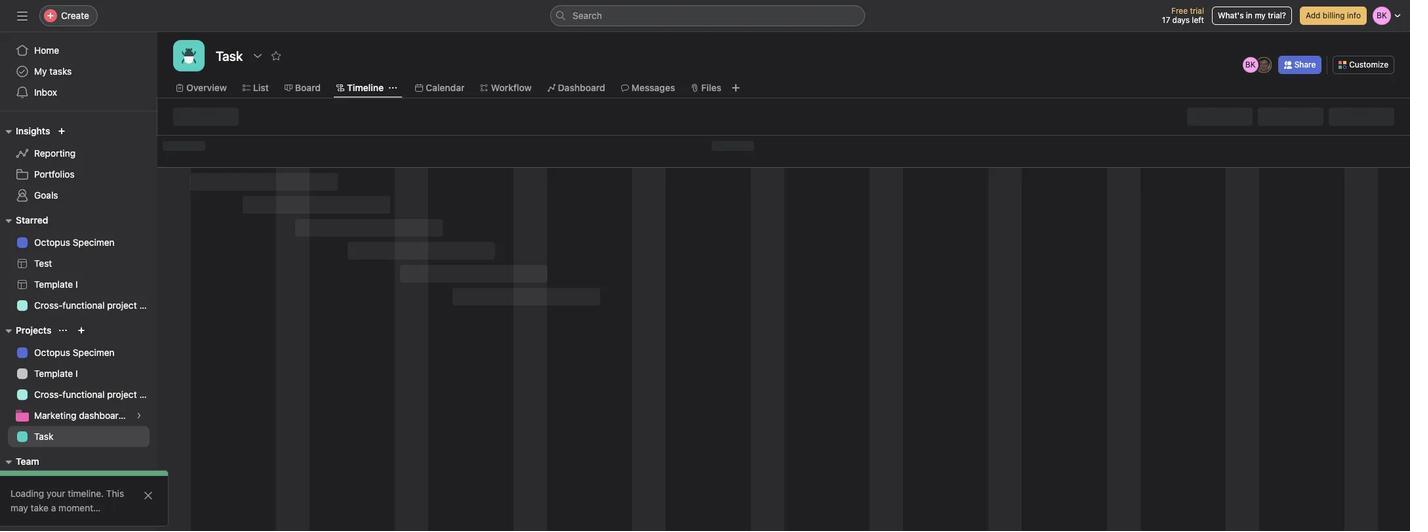 Task type: vqa. For each thing, say whether or not it's contained in the screenshot.
2nd "Cross-functional project plan" link from the bottom
yes



Task type: locate. For each thing, give the bounding box(es) containing it.
marketing dashboards link
[[8, 406, 150, 427]]

project down test link
[[107, 300, 137, 311]]

new project or portfolio image
[[78, 327, 86, 335]]

customize button
[[1334, 56, 1395, 74]]

template i link up marketing dashboards
[[8, 364, 150, 385]]

cross-functional project plan link up new project or portfolio icon
[[8, 295, 157, 316]]

dashboard link
[[548, 81, 606, 95]]

1 functional from the top
[[63, 300, 105, 311]]

specimen for test
[[73, 237, 115, 248]]

functional
[[63, 300, 105, 311], [63, 389, 105, 400]]

1 vertical spatial octopus
[[34, 347, 70, 358]]

plan inside 'projects' element
[[139, 389, 157, 400]]

1 template from the top
[[34, 279, 73, 290]]

2 i from the top
[[76, 368, 78, 379]]

2 octopus specimen link from the top
[[8, 343, 150, 364]]

1 i from the top
[[76, 279, 78, 290]]

specimen down new project or portfolio icon
[[73, 347, 115, 358]]

1 vertical spatial octopus specimen link
[[8, 343, 150, 364]]

project up see details, marketing dashboards image
[[107, 389, 137, 400]]

i
[[76, 279, 78, 290], [76, 368, 78, 379]]

list
[[253, 82, 269, 93]]

1 vertical spatial octopus specimen
[[34, 347, 115, 358]]

1 octopus specimen link from the top
[[8, 232, 150, 253]]

template down 'test' at left
[[34, 279, 73, 290]]

my for my tasks
[[34, 66, 47, 77]]

functional inside starred element
[[63, 300, 105, 311]]

create
[[61, 10, 89, 21]]

home link
[[8, 40, 150, 61]]

1 vertical spatial specimen
[[73, 347, 115, 358]]

1 vertical spatial my
[[34, 478, 47, 490]]

octopus specimen link down new project or portfolio icon
[[8, 343, 150, 364]]

1 vertical spatial plan
[[139, 389, 157, 400]]

2 specimen from the top
[[73, 347, 115, 358]]

search list box
[[551, 5, 866, 26]]

0 vertical spatial cross-functional project plan
[[34, 300, 157, 311]]

cross- inside starred element
[[34, 300, 63, 311]]

show options, current sort, top image
[[59, 327, 67, 335]]

team button
[[0, 454, 39, 470]]

in
[[1247, 11, 1253, 20]]

octopus specimen inside 'projects' element
[[34, 347, 115, 358]]

2 cross-functional project plan link from the top
[[8, 385, 157, 406]]

template i inside starred element
[[34, 279, 78, 290]]

template i up marketing
[[34, 368, 78, 379]]

portfolios link
[[8, 164, 150, 185]]

None text field
[[213, 44, 246, 68]]

info
[[1348, 11, 1362, 20]]

i down test link
[[76, 279, 78, 290]]

2 template i link from the top
[[8, 364, 150, 385]]

show options image
[[253, 51, 263, 61]]

0 vertical spatial functional
[[63, 300, 105, 311]]

1 vertical spatial template
[[34, 368, 73, 379]]

1 project from the top
[[107, 300, 137, 311]]

task link
[[8, 427, 150, 448]]

1 plan from the top
[[139, 300, 157, 311]]

1 template i link from the top
[[8, 274, 150, 295]]

2 cross-functional project plan from the top
[[34, 389, 157, 400]]

1 octopus specimen from the top
[[34, 237, 115, 248]]

1 cross- from the top
[[34, 300, 63, 311]]

octopus inside starred element
[[34, 237, 70, 248]]

template
[[34, 279, 73, 290], [34, 368, 73, 379]]

list link
[[243, 81, 269, 95]]

files
[[702, 82, 722, 93]]

template i link down 'test' at left
[[8, 274, 150, 295]]

customize
[[1350, 60, 1389, 70]]

1 cross-functional project plan from the top
[[34, 300, 157, 311]]

may
[[11, 503, 28, 514]]

2 my from the top
[[34, 478, 47, 490]]

my left tasks
[[34, 66, 47, 77]]

1 vertical spatial template i
[[34, 368, 78, 379]]

template i link
[[8, 274, 150, 295], [8, 364, 150, 385]]

tab actions image
[[389, 84, 397, 92]]

workspace
[[49, 478, 95, 490]]

octopus up 'test' at left
[[34, 237, 70, 248]]

template inside starred element
[[34, 279, 73, 290]]

tasks
[[49, 66, 72, 77]]

cross- up marketing
[[34, 389, 63, 400]]

cross-
[[34, 300, 63, 311], [34, 389, 63, 400]]

0 vertical spatial i
[[76, 279, 78, 290]]

1 template i from the top
[[34, 279, 78, 290]]

left
[[1193, 15, 1205, 25]]

free
[[1172, 6, 1189, 16]]

cross-functional project plan up new project or portfolio icon
[[34, 300, 157, 311]]

specimen for template i
[[73, 347, 115, 358]]

my inside 'link'
[[34, 478, 47, 490]]

0 vertical spatial my
[[34, 66, 47, 77]]

0 vertical spatial template i
[[34, 279, 78, 290]]

specimen up test link
[[73, 237, 115, 248]]

my inside "global" 'element'
[[34, 66, 47, 77]]

2 project from the top
[[107, 389, 137, 400]]

1 octopus from the top
[[34, 237, 70, 248]]

search button
[[551, 5, 866, 26]]

1 vertical spatial cross-
[[34, 389, 63, 400]]

project
[[107, 300, 137, 311], [107, 389, 137, 400]]

octopus specimen down new project or portfolio icon
[[34, 347, 115, 358]]

my up the take
[[34, 478, 47, 490]]

timeline.
[[68, 488, 104, 499]]

portfolios
[[34, 169, 75, 180]]

my tasks link
[[8, 61, 150, 82]]

octopus specimen inside starred element
[[34, 237, 115, 248]]

2 template i from the top
[[34, 368, 78, 379]]

goals
[[34, 190, 58, 201]]

cross-functional project plan
[[34, 300, 157, 311], [34, 389, 157, 400]]

specimen
[[73, 237, 115, 248], [73, 347, 115, 358]]

octopus specimen
[[34, 237, 115, 248], [34, 347, 115, 358]]

cross-functional project plan link
[[8, 295, 157, 316], [8, 385, 157, 406]]

2 plan from the top
[[139, 389, 157, 400]]

workflow link
[[481, 81, 532, 95]]

functional up new project or portfolio icon
[[63, 300, 105, 311]]

plan inside starred element
[[139, 300, 157, 311]]

starred element
[[0, 209, 158, 319]]

template i down 'test' at left
[[34, 279, 78, 290]]

0 vertical spatial plan
[[139, 300, 157, 311]]

1 vertical spatial project
[[107, 389, 137, 400]]

plan
[[139, 300, 157, 311], [139, 389, 157, 400]]

2 template from the top
[[34, 368, 73, 379]]

octopus specimen link up 'test' at left
[[8, 232, 150, 253]]

cross- inside 'projects' element
[[34, 389, 63, 400]]

17
[[1163, 15, 1171, 25]]

1 vertical spatial template i link
[[8, 364, 150, 385]]

1 vertical spatial functional
[[63, 389, 105, 400]]

0 vertical spatial octopus
[[34, 237, 70, 248]]

cross- up projects
[[34, 300, 63, 311]]

what's in my trial? button
[[1213, 7, 1293, 25]]

cross-functional project plan up "dashboards"
[[34, 389, 157, 400]]

0 vertical spatial project
[[107, 300, 137, 311]]

octopus specimen link
[[8, 232, 150, 253], [8, 343, 150, 364]]

0 vertical spatial template i link
[[8, 274, 150, 295]]

0 vertical spatial specimen
[[73, 237, 115, 248]]

0 vertical spatial octopus specimen
[[34, 237, 115, 248]]

2 cross- from the top
[[34, 389, 63, 400]]

octopus specimen up test link
[[34, 237, 115, 248]]

workflow
[[491, 82, 532, 93]]

0 vertical spatial template
[[34, 279, 73, 290]]

functional up marketing dashboards
[[63, 389, 105, 400]]

octopus inside 'projects' element
[[34, 347, 70, 358]]

my
[[1256, 11, 1267, 20]]

2 functional from the top
[[63, 389, 105, 400]]

global element
[[0, 32, 158, 111]]

my
[[34, 66, 47, 77], [34, 478, 47, 490]]

template inside 'projects' element
[[34, 368, 73, 379]]

0 vertical spatial cross-functional project plan link
[[8, 295, 157, 316]]

1 vertical spatial cross-functional project plan
[[34, 389, 157, 400]]

1 specimen from the top
[[73, 237, 115, 248]]

hide sidebar image
[[17, 11, 28, 21]]

1 vertical spatial cross-functional project plan link
[[8, 385, 157, 406]]

cross-functional project plan link up marketing dashboards
[[8, 385, 157, 406]]

1 my from the top
[[34, 66, 47, 77]]

reporting
[[34, 148, 76, 159]]

dashboards
[[79, 410, 129, 421]]

specimen inside starred element
[[73, 237, 115, 248]]

board link
[[285, 81, 321, 95]]

0 vertical spatial octopus specimen link
[[8, 232, 150, 253]]

octopus specimen for template i
[[34, 347, 115, 358]]

0 vertical spatial cross-
[[34, 300, 63, 311]]

marketing dashboards
[[34, 410, 129, 421]]

template up marketing
[[34, 368, 73, 379]]

octopus for starred
[[34, 237, 70, 248]]

1 vertical spatial i
[[76, 368, 78, 379]]

octopus
[[34, 237, 70, 248], [34, 347, 70, 358]]

octopus down show options, current sort, top icon
[[34, 347, 70, 358]]

template i
[[34, 279, 78, 290], [34, 368, 78, 379]]

octopus specimen for test
[[34, 237, 115, 248]]

2 octopus specimen from the top
[[34, 347, 115, 358]]

test link
[[8, 253, 150, 274]]

projects
[[16, 325, 51, 336]]

i up marketing dashboards
[[76, 368, 78, 379]]

specimen inside 'projects' element
[[73, 347, 115, 358]]

see details, marketing dashboards image
[[135, 412, 143, 420]]

2 octopus from the top
[[34, 347, 70, 358]]

invite
[[37, 509, 60, 520]]



Task type: describe. For each thing, give the bounding box(es) containing it.
plan for 1st cross-functional project plan link from the bottom
[[139, 389, 157, 400]]

insights button
[[0, 123, 50, 139]]

test
[[34, 258, 52, 269]]

reporting link
[[8, 143, 150, 164]]

add billing info
[[1307, 11, 1362, 20]]

projects button
[[0, 323, 51, 339]]

bk
[[1246, 60, 1256, 70]]

template i inside 'projects' element
[[34, 368, 78, 379]]

team
[[16, 456, 39, 467]]

loading your timeline. this may take a moment…
[[11, 488, 124, 514]]

dashboard
[[558, 82, 606, 93]]

my for my workspace
[[34, 478, 47, 490]]

add billing info button
[[1301, 7, 1368, 25]]

teams element
[[0, 450, 158, 497]]

your
[[47, 488, 65, 499]]

bug image
[[181, 48, 197, 64]]

template i link inside starred element
[[8, 274, 150, 295]]

task
[[34, 431, 53, 442]]

messages
[[632, 82, 676, 93]]

home
[[34, 45, 59, 56]]

1 cross-functional project plan link from the top
[[8, 295, 157, 316]]

cross- for 1st cross-functional project plan link
[[34, 300, 63, 311]]

projects element
[[0, 319, 158, 450]]

days
[[1173, 15, 1190, 25]]

calendar
[[426, 82, 465, 93]]

goals link
[[8, 185, 150, 206]]

board
[[295, 82, 321, 93]]

loading
[[11, 488, 44, 499]]

i inside 'projects' element
[[76, 368, 78, 379]]

plan for 1st cross-functional project plan link
[[139, 300, 157, 311]]

share
[[1295, 60, 1317, 70]]

timeline link
[[337, 81, 384, 95]]

cross- for 1st cross-functional project plan link from the bottom
[[34, 389, 63, 400]]

this
[[106, 488, 124, 499]]

inbox link
[[8, 82, 150, 103]]

free trial 17 days left
[[1163, 6, 1205, 25]]

insights element
[[0, 119, 158, 209]]

functional inside 'projects' element
[[63, 389, 105, 400]]

octopus specimen link for template i
[[8, 343, 150, 364]]

my workspace link
[[8, 474, 150, 495]]

ja
[[1260, 60, 1269, 70]]

my tasks
[[34, 66, 72, 77]]

moment…
[[59, 503, 101, 514]]

cross-functional project plan inside starred element
[[34, 300, 157, 311]]

billing
[[1324, 11, 1346, 20]]

trial?
[[1269, 11, 1287, 20]]

close image
[[143, 491, 154, 501]]

create button
[[39, 5, 98, 26]]

inbox
[[34, 87, 57, 98]]

add
[[1307, 11, 1321, 20]]

project inside starred element
[[107, 300, 137, 311]]

starred
[[16, 215, 48, 226]]

trial
[[1191, 6, 1205, 16]]

messages link
[[621, 81, 676, 95]]

marketing
[[34, 410, 76, 421]]

octopus for projects
[[34, 347, 70, 358]]

calendar link
[[415, 81, 465, 95]]

new image
[[58, 127, 66, 135]]

search
[[573, 10, 602, 21]]

add tab image
[[731, 83, 742, 93]]

take
[[31, 503, 49, 514]]

files link
[[691, 81, 722, 95]]

overview
[[186, 82, 227, 93]]

what's in my trial?
[[1219, 11, 1287, 20]]

invite button
[[12, 503, 69, 526]]

overview link
[[176, 81, 227, 95]]

octopus specimen link for test
[[8, 232, 150, 253]]

a
[[51, 503, 56, 514]]

my workspace
[[34, 478, 95, 490]]

starred button
[[0, 213, 48, 228]]

what's
[[1219, 11, 1245, 20]]

add to starred image
[[271, 51, 282, 61]]

cross-functional project plan inside 'projects' element
[[34, 389, 157, 400]]

i inside starred element
[[76, 279, 78, 290]]

timeline
[[347, 82, 384, 93]]

share button
[[1279, 56, 1323, 74]]

insights
[[16, 125, 50, 137]]

template i link inside 'projects' element
[[8, 364, 150, 385]]



